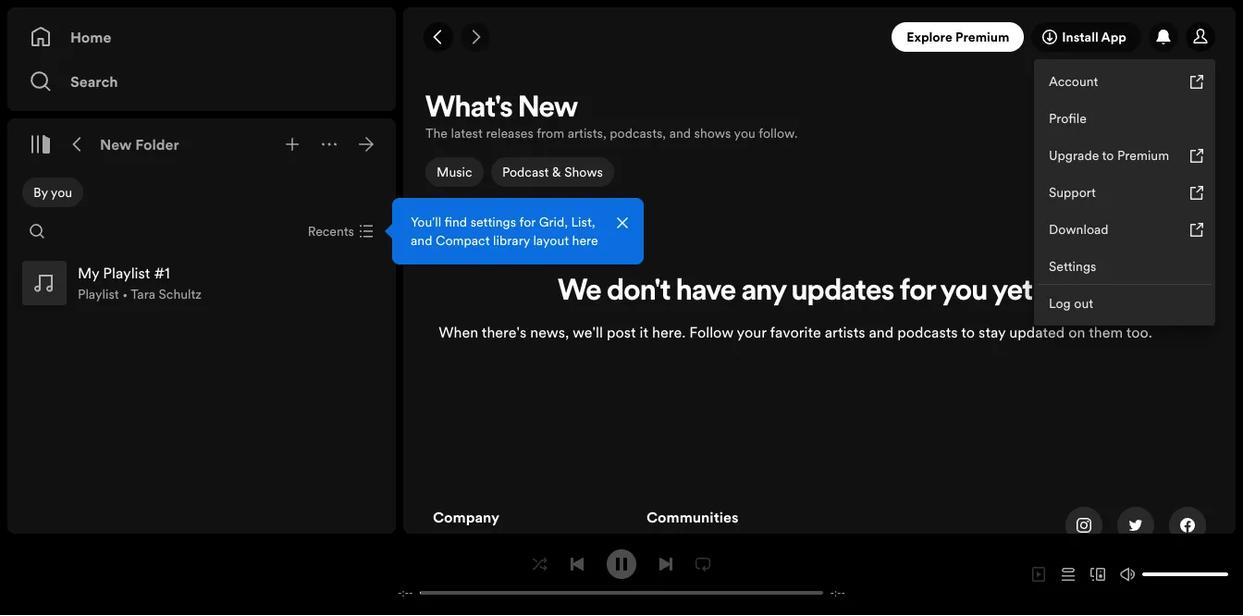 Task type: describe. For each thing, give the bounding box(es) containing it.
1 :- from the left
[[402, 586, 409, 600]]

2 -:-- from the left
[[831, 586, 846, 600]]

what's
[[426, 94, 513, 124]]

and inside what's new the latest releases from artists, podcasts, and shows you follow.
[[670, 124, 691, 143]]

don't
[[607, 278, 671, 307]]

By you checkbox
[[22, 178, 83, 207]]

external link image for download
[[1190, 222, 1205, 237]]

podcasts
[[898, 322, 958, 342]]

when there's news, we'll post it here. follow your favorite artists and podcasts to stay updated on them too.
[[439, 322, 1153, 342]]

Recents, List view field
[[293, 217, 385, 246]]

any
[[742, 278, 787, 307]]

artists
[[825, 322, 866, 342]]

profile link
[[1038, 100, 1212, 137]]

2 vertical spatial and
[[869, 322, 894, 342]]

1 -:-- from the left
[[398, 586, 413, 600]]

podcasts,
[[610, 124, 666, 143]]

find
[[445, 213, 467, 231]]

you inside checkbox
[[51, 183, 72, 202]]

follow.
[[759, 124, 798, 143]]

search
[[70, 71, 118, 92]]

menu containing account
[[1035, 59, 1216, 326]]

library
[[493, 231, 530, 250]]

list,
[[571, 213, 596, 231]]

main element
[[7, 7, 644, 534]]

when
[[439, 322, 479, 342]]

tara
[[131, 285, 155, 304]]

settings
[[471, 213, 516, 231]]

upgrade to premium
[[1049, 146, 1170, 165]]

connect to a device image
[[1091, 567, 1106, 582]]

none search field inside the main element
[[22, 217, 52, 246]]

post
[[607, 322, 636, 342]]

your
[[737, 322, 767, 342]]

we don't have any updates for you yet
[[558, 278, 1033, 307]]

•
[[122, 285, 128, 304]]

4 - from the left
[[842, 586, 846, 600]]

go forward image
[[468, 30, 483, 44]]

install app link
[[1032, 22, 1142, 52]]

news,
[[530, 322, 569, 342]]

download
[[1049, 220, 1109, 239]]

recents
[[308, 222, 354, 241]]

you'll find settings for grid, list, and compact library layout here
[[411, 213, 598, 250]]

support
[[1049, 183, 1096, 202]]

enable shuffle image
[[533, 557, 548, 571]]

communities
[[647, 507, 739, 527]]

shows
[[564, 163, 603, 181]]

the
[[426, 124, 448, 143]]

have
[[677, 278, 737, 307]]

folder
[[135, 134, 179, 155]]

out
[[1075, 294, 1094, 313]]

home
[[70, 27, 111, 47]]

playlist • tara schultz
[[78, 285, 202, 304]]

what's new the latest releases from artists, podcasts, and shows you follow.
[[426, 94, 798, 143]]

app
[[1102, 28, 1127, 46]]

search link
[[30, 63, 374, 100]]

3 - from the left
[[831, 586, 835, 600]]

stay
[[979, 322, 1006, 342]]

log out button
[[1038, 285, 1212, 322]]

for inside my playlist #1 - playlist by tara schultz | spotify element
[[900, 278, 936, 307]]

to inside my playlist #1 - playlist by tara schultz | spotify element
[[962, 322, 975, 342]]

settings link
[[1038, 248, 1212, 285]]

Podcast & Shows checkbox
[[491, 157, 614, 187]]

here
[[572, 231, 598, 250]]

group inside the main element
[[15, 254, 389, 313]]

premium inside menu
[[1118, 146, 1170, 165]]

you'll
[[411, 213, 442, 231]]

top bar and user menu element
[[403, 7, 1236, 67]]

updated
[[1010, 322, 1065, 342]]

download link
[[1038, 211, 1212, 248]]

by you
[[33, 183, 72, 202]]



Task type: vqa. For each thing, say whether or not it's contained in the screenshot.
the Title
no



Task type: locate. For each thing, give the bounding box(es) containing it.
latest
[[451, 124, 483, 143]]

1 external link image from the top
[[1190, 148, 1205, 163]]

Disable repeat checkbox
[[688, 549, 718, 579]]

disable repeat image
[[696, 557, 711, 571]]

0 horizontal spatial new
[[100, 134, 132, 155]]

home link
[[30, 19, 374, 56]]

0 vertical spatial to
[[1103, 146, 1115, 165]]

0 vertical spatial external link image
[[1190, 74, 1205, 89]]

you'll find settings for grid, list, and compact library layout here dialog
[[392, 198, 644, 265]]

0 horizontal spatial for
[[520, 213, 536, 231]]

Music checkbox
[[426, 157, 484, 187]]

new left folder
[[100, 134, 132, 155]]

0 horizontal spatial premium
[[956, 28, 1010, 46]]

grid,
[[539, 213, 568, 231]]

1 vertical spatial external link image
[[1190, 185, 1205, 200]]

&
[[552, 163, 561, 181]]

new folder button
[[96, 130, 183, 159]]

you
[[734, 124, 756, 143], [51, 183, 72, 202], [941, 278, 988, 307]]

1 vertical spatial for
[[900, 278, 936, 307]]

to inside menu
[[1103, 146, 1115, 165]]

it
[[640, 322, 649, 342]]

them
[[1089, 322, 1123, 342]]

group containing playlist
[[15, 254, 389, 313]]

1 vertical spatial and
[[411, 231, 433, 250]]

2 external link image from the top
[[1190, 185, 1205, 200]]

0 vertical spatial you
[[734, 124, 756, 143]]

2 vertical spatial you
[[941, 278, 988, 307]]

by
[[33, 183, 48, 202]]

support link
[[1038, 174, 1212, 211]]

instagram image
[[1077, 518, 1092, 533]]

next image
[[659, 557, 674, 571]]

2 external link image from the top
[[1190, 222, 1205, 237]]

for inside you'll find settings for grid, list, and compact library layout here
[[520, 213, 536, 231]]

external link image up support link
[[1190, 148, 1205, 163]]

0 vertical spatial new
[[519, 94, 578, 124]]

1 vertical spatial new
[[100, 134, 132, 155]]

you left yet
[[941, 278, 988, 307]]

settings
[[1049, 257, 1097, 276]]

releases
[[486, 124, 534, 143]]

and left "find"
[[411, 231, 433, 250]]

we
[[558, 278, 602, 307]]

what's new image
[[1157, 30, 1171, 44]]

premium
[[956, 28, 1010, 46], [1118, 146, 1170, 165]]

1 horizontal spatial you
[[734, 124, 756, 143]]

0 horizontal spatial and
[[411, 231, 433, 250]]

you right shows
[[734, 124, 756, 143]]

external link image up profile link in the right top of the page
[[1190, 74, 1205, 89]]

go back image
[[431, 30, 446, 44]]

premium down profile link in the right top of the page
[[1118, 146, 1170, 165]]

0 horizontal spatial you
[[51, 183, 72, 202]]

upgrade to premium link
[[1038, 137, 1212, 174]]

1 vertical spatial to
[[962, 322, 975, 342]]

0 horizontal spatial to
[[962, 322, 975, 342]]

external link image inside support link
[[1190, 185, 1205, 200]]

podcast
[[502, 163, 549, 181]]

external link image down upgrade to premium link
[[1190, 185, 1205, 200]]

1 horizontal spatial for
[[900, 278, 936, 307]]

upgrade
[[1049, 146, 1100, 165]]

volume high image
[[1121, 567, 1135, 582]]

external link image inside account button
[[1190, 74, 1205, 89]]

favorite
[[770, 322, 821, 342]]

search in your library image
[[30, 224, 44, 239]]

company
[[433, 507, 500, 527]]

new inside button
[[100, 134, 132, 155]]

0 vertical spatial premium
[[956, 28, 1010, 46]]

you right by
[[51, 183, 72, 202]]

new up the podcast & shows
[[519, 94, 578, 124]]

1 vertical spatial you
[[51, 183, 72, 202]]

external link image for support
[[1190, 185, 1205, 200]]

layout
[[533, 231, 569, 250]]

account button
[[1038, 63, 1212, 100]]

too.
[[1127, 322, 1153, 342]]

2 :- from the left
[[835, 586, 842, 600]]

for
[[520, 213, 536, 231], [900, 278, 936, 307]]

and inside you'll find settings for grid, list, and compact library layout here
[[411, 231, 433, 250]]

0 vertical spatial and
[[670, 124, 691, 143]]

external link image for upgrade to premium
[[1190, 148, 1205, 163]]

1 horizontal spatial and
[[670, 124, 691, 143]]

there's
[[482, 322, 527, 342]]

pause image
[[614, 557, 629, 571]]

artists,
[[568, 124, 607, 143]]

1 vertical spatial premium
[[1118, 146, 1170, 165]]

1 horizontal spatial premium
[[1118, 146, 1170, 165]]

1 horizontal spatial new
[[519, 94, 578, 124]]

compact
[[436, 231, 490, 250]]

1 horizontal spatial :-
[[835, 586, 842, 600]]

external link image for account
[[1190, 74, 1205, 89]]

from
[[537, 124, 565, 143]]

None search field
[[22, 217, 52, 246]]

1 horizontal spatial to
[[1103, 146, 1115, 165]]

external link image
[[1190, 74, 1205, 89], [1190, 222, 1205, 237]]

0 vertical spatial for
[[520, 213, 536, 231]]

2 horizontal spatial and
[[869, 322, 894, 342]]

twitter image
[[1129, 518, 1144, 533]]

explore premium button
[[892, 22, 1025, 52]]

and left shows
[[670, 124, 691, 143]]

to left stay at the bottom of page
[[962, 322, 975, 342]]

new inside what's new the latest releases from artists, podcasts, and shows you follow.
[[519, 94, 578, 124]]

log
[[1049, 294, 1071, 313]]

0 horizontal spatial -:--
[[398, 586, 413, 600]]

we'll
[[573, 322, 603, 342]]

log out
[[1049, 294, 1094, 313]]

to
[[1103, 146, 1115, 165], [962, 322, 975, 342]]

2 horizontal spatial you
[[941, 278, 988, 307]]

updates
[[792, 278, 895, 307]]

explore premium
[[907, 28, 1010, 46]]

1 vertical spatial external link image
[[1190, 222, 1205, 237]]

install
[[1063, 28, 1099, 46]]

1 external link image from the top
[[1190, 74, 1205, 89]]

for left the grid,
[[520, 213, 536, 231]]

schultz
[[159, 285, 202, 304]]

and right artists
[[869, 322, 894, 342]]

profile
[[1049, 109, 1087, 128]]

-
[[398, 586, 402, 600], [409, 586, 413, 600], [831, 586, 835, 600], [842, 586, 846, 600]]

external link image inside upgrade to premium link
[[1190, 148, 1205, 163]]

install app
[[1063, 28, 1127, 46]]

yet
[[993, 278, 1033, 307]]

my playlist #1 - playlist by tara schultz | spotify element
[[403, 89, 1236, 615]]

explore
[[907, 28, 953, 46]]

menu
[[1035, 59, 1216, 326]]

facebook image
[[1181, 518, 1196, 533]]

1 - from the left
[[398, 586, 402, 600]]

podcast & shows
[[502, 163, 603, 181]]

follow
[[690, 322, 734, 342]]

1 horizontal spatial -:--
[[831, 586, 846, 600]]

0 vertical spatial external link image
[[1190, 148, 1205, 163]]

and
[[670, 124, 691, 143], [411, 231, 433, 250], [869, 322, 894, 342]]

external link image inside download link
[[1190, 222, 1205, 237]]

here.
[[652, 322, 686, 342]]

new
[[519, 94, 578, 124], [100, 134, 132, 155]]

previous image
[[570, 557, 585, 571]]

-:--
[[398, 586, 413, 600], [831, 586, 846, 600]]

external link image down support link
[[1190, 222, 1205, 237]]

premium inside button
[[956, 28, 1010, 46]]

for up 'podcasts'
[[900, 278, 936, 307]]

0 horizontal spatial :-
[[402, 586, 409, 600]]

premium right the explore
[[956, 28, 1010, 46]]

music
[[437, 163, 472, 181]]

you inside what's new the latest releases from artists, podcasts, and shows you follow.
[[734, 124, 756, 143]]

playlist
[[78, 285, 119, 304]]

account
[[1049, 72, 1099, 91]]

new folder
[[100, 134, 179, 155]]

to right upgrade
[[1103, 146, 1115, 165]]

player controls element
[[376, 549, 868, 600]]

on
[[1069, 322, 1086, 342]]

external link image
[[1190, 148, 1205, 163], [1190, 185, 1205, 200]]

shows
[[695, 124, 731, 143]]

2 - from the left
[[409, 586, 413, 600]]

group
[[15, 254, 389, 313]]

:-
[[402, 586, 409, 600], [835, 586, 842, 600]]



